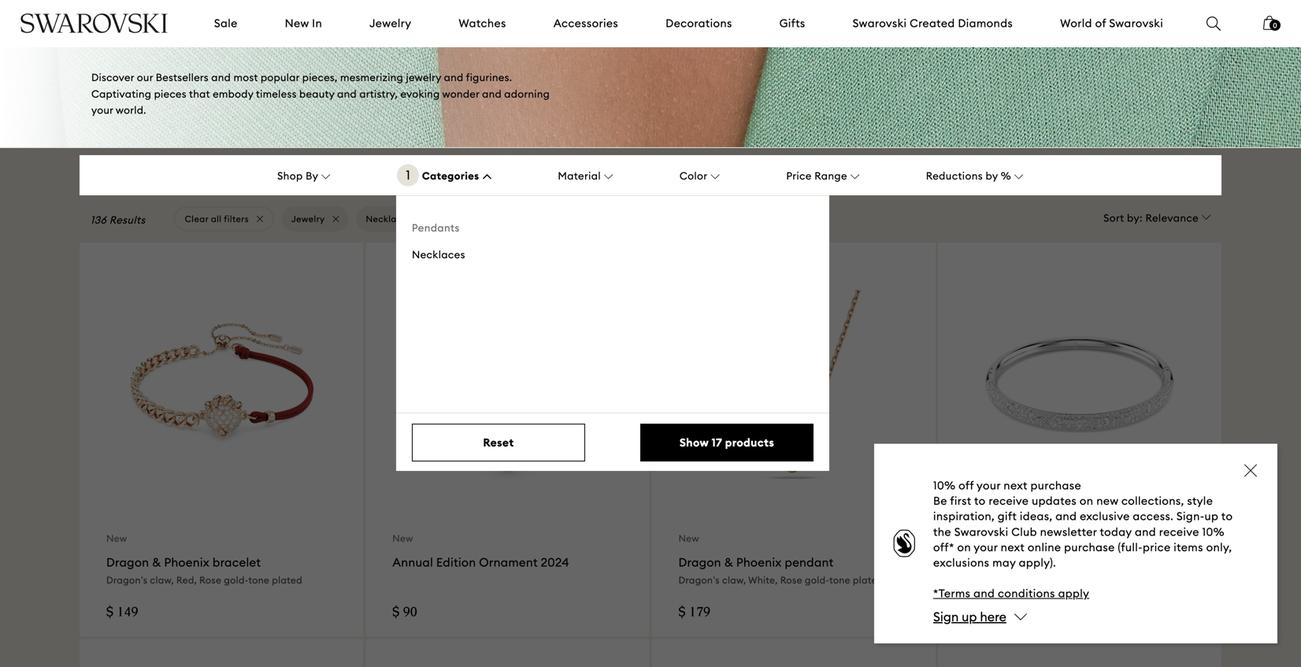 Task type: locate. For each thing, give the bounding box(es) containing it.
1 vertical spatial jewelry
[[291, 213, 325, 224]]

bestsellers and most popular
[[91, 0, 431, 49]]

plated for dragon & phoenix bracelet
[[272, 574, 302, 586]]

2 plated from the left
[[853, 574, 883, 586]]

1 phoenix from the left
[[164, 555, 209, 570]]

up right the sign
[[962, 609, 977, 625]]

2 dragon from the left
[[678, 555, 721, 570]]

style
[[1187, 494, 1213, 508]]

1 horizontal spatial phoenix
[[736, 555, 782, 570]]

diamonds
[[958, 16, 1013, 30]]

0 vertical spatial up
[[1205, 509, 1219, 524]]

new up $ 179
[[678, 532, 699, 544]]

swarovski down inspiration, on the bottom right
[[954, 525, 1008, 539]]

gold- for bracelet
[[224, 574, 248, 586]]

2 remove filters image from the left
[[482, 216, 489, 222]]

remove filters image
[[333, 216, 339, 222], [569, 216, 575, 222]]

purchase up updates
[[1031, 478, 1081, 493]]

claw, inside "dragon & phoenix bracelet dragon's claw, red, rose gold-tone plated"
[[150, 574, 174, 586]]

on left new
[[1080, 494, 1093, 508]]

1 horizontal spatial jewelry
[[369, 16, 411, 30]]

plated inside dragon & phoenix pendant dragon's claw, white, rose gold-tone plated
[[853, 574, 883, 586]]

by
[[306, 169, 318, 182]]

bestsellers inside bestsellers and most popular
[[91, 0, 270, 4]]

$ 189
[[965, 606, 996, 620]]

0 horizontal spatial remove filters image
[[257, 216, 263, 222]]

1 vertical spatial most
[[233, 71, 258, 84]]

$ 149
[[106, 606, 138, 620]]

world.
[[116, 104, 146, 117]]

dragon's for dragon & phoenix bracelet
[[106, 574, 147, 586]]

2 tone from the left
[[829, 574, 850, 586]]

to
[[974, 494, 986, 508], [1221, 509, 1233, 524]]

rose inside "dragon & phoenix bracelet dragon's claw, red, rose gold-tone plated"
[[199, 574, 221, 586]]

exclusive
[[1080, 509, 1130, 524]]

1 horizontal spatial remove filters image
[[569, 216, 575, 222]]

0 horizontal spatial phoenix
[[164, 555, 209, 570]]

popular up timeless
[[261, 71, 300, 84]]

phoenix up red,
[[164, 555, 209, 570]]

136
[[91, 214, 107, 227]]

dragon for dragon & phoenix pendant
[[678, 555, 721, 570]]

1 gold- from the left
[[224, 574, 248, 586]]

1 horizontal spatial on
[[1080, 494, 1093, 508]]

embody
[[213, 87, 253, 100]]

receive
[[989, 494, 1029, 508], [1159, 525, 1199, 539]]

0 link
[[1263, 14, 1281, 41]]

1 claw, from the left
[[150, 574, 174, 586]]

rose inside dragon & phoenix pendant dragon's claw, white, rose gold-tone plated
[[780, 574, 802, 586]]

1 remove filters image from the left
[[257, 216, 263, 222]]

1 horizontal spatial 10%
[[1202, 525, 1225, 539]]

claw, left white,
[[722, 574, 746, 586]]

and left pendants
[[414, 213, 431, 224]]

your up meteora
[[974, 540, 998, 554]]

that
[[189, 87, 210, 100]]

0 vertical spatial jewelry
[[369, 16, 411, 30]]

decorations
[[666, 16, 732, 30]]

2 dragon's from the left
[[678, 574, 720, 586]]

evoking
[[400, 87, 440, 100]]

sign-
[[1177, 509, 1205, 524]]

2 phoenix from the left
[[736, 555, 782, 570]]

sign up here link
[[933, 609, 1006, 625]]

necklaces down pendants
[[412, 248, 465, 261]]

bestsellers
[[91, 0, 270, 4], [156, 71, 209, 84]]

&
[[152, 555, 161, 570], [724, 555, 733, 570]]

dragon inside "dragon & phoenix bracelet dragon's claw, red, rose gold-tone plated"
[[106, 555, 149, 570]]

annual
[[392, 555, 433, 570]]

world
[[1060, 16, 1092, 30]]

1 vertical spatial receive
[[1159, 525, 1199, 539]]

0 vertical spatial popular
[[91, 12, 219, 49]]

0 horizontal spatial to
[[974, 494, 986, 508]]

1 dragon from the left
[[106, 555, 149, 570]]

to right first
[[974, 494, 986, 508]]

(full-
[[1118, 540, 1143, 554]]

phoenix
[[164, 555, 209, 570], [736, 555, 782, 570]]

gold- for pendant
[[805, 574, 829, 586]]

0 vertical spatial next
[[1004, 478, 1028, 493]]

up
[[1205, 509, 1219, 524], [962, 609, 977, 625]]

10% up only,
[[1202, 525, 1225, 539]]

dragon for dragon & phoenix bracelet
[[106, 555, 149, 570]]

all
[[211, 213, 222, 224]]

rose down pendant at bottom
[[780, 574, 802, 586]]

1 vertical spatial to
[[1221, 509, 1233, 524]]

rose right red,
[[199, 574, 221, 586]]

1 horizontal spatial tone
[[829, 574, 850, 586]]

sign
[[933, 609, 959, 625]]

0 vertical spatial your
[[91, 104, 113, 117]]

pieces
[[154, 87, 187, 100]]

on up exclusions
[[957, 540, 971, 554]]

0 horizontal spatial on
[[957, 540, 971, 554]]

0 horizontal spatial gold-
[[224, 574, 248, 586]]

1 horizontal spatial swarovski
[[954, 525, 1008, 539]]

popular
[[91, 12, 219, 49], [261, 71, 300, 84]]

remove filters image for filters
[[257, 216, 263, 222]]

%
[[1001, 169, 1011, 182]]

plated inside "dragon & phoenix bracelet dragon's claw, red, rose gold-tone plated"
[[272, 574, 302, 586]]

annual edition ornament 2024
[[392, 555, 569, 570]]

0 horizontal spatial &
[[152, 555, 161, 570]]

0 horizontal spatial claw,
[[150, 574, 174, 586]]

most up jewelry link
[[350, 0, 431, 4]]

reset
[[483, 435, 514, 450]]

0 horizontal spatial dragon
[[106, 555, 149, 570]]

1 horizontal spatial dragon
[[678, 555, 721, 570]]

popular up our
[[91, 12, 219, 49]]

1 horizontal spatial popular
[[261, 71, 300, 84]]

new in
[[285, 16, 322, 30]]

adorning
[[504, 87, 550, 100]]

gold- inside dragon & phoenix pendant dragon's claw, white, rose gold-tone plated
[[805, 574, 829, 586]]

claw,
[[150, 574, 174, 586], [722, 574, 746, 586]]

0 horizontal spatial most
[[233, 71, 258, 84]]

range
[[815, 169, 847, 182]]

tone down pendant at bottom
[[829, 574, 850, 586]]

1 vertical spatial next
[[1001, 540, 1025, 554]]

phoenix inside "dragon & phoenix bracelet dragon's claw, red, rose gold-tone plated"
[[164, 555, 209, 570]]

gold- down pendant at bottom
[[805, 574, 829, 586]]

1 dragon's from the left
[[106, 574, 147, 586]]

dragon
[[106, 555, 149, 570], [678, 555, 721, 570]]

items
[[1174, 540, 1203, 554]]

dragon's up the $ 149
[[106, 574, 147, 586]]

claw, for bracelet
[[150, 574, 174, 586]]

swarovski inside 10% off your next purchase be first to receive updates on new collections, style inspiration, gift ideas, and exclusive access. sign-up to the swarovski club newsletter today and receive 10% off* on your next online purchase (full-price items only, exclusions may apply).
[[954, 525, 1008, 539]]

reductions
[[926, 169, 983, 182]]

price
[[1143, 540, 1171, 554]]

in
[[312, 16, 322, 30]]

tone inside "dragon & phoenix bracelet dragon's claw, red, rose gold-tone plated"
[[248, 574, 269, 586]]

purchase down newsletter
[[1064, 540, 1115, 554]]

next up gift
[[1004, 478, 1028, 493]]

dragon's up $ 179
[[678, 574, 720, 586]]

1 horizontal spatial gold-
[[805, 574, 829, 586]]

our
[[137, 71, 153, 84]]

created
[[910, 16, 955, 30]]

*terms and conditions apply
[[933, 587, 1089, 601]]

0 vertical spatial necklaces
[[366, 213, 411, 224]]

price
[[786, 169, 812, 182]]

dragon up $ 179
[[678, 555, 721, 570]]

swarovski
[[853, 16, 907, 30], [1109, 16, 1163, 30], [954, 525, 1008, 539]]

1 remove filters image from the left
[[333, 216, 339, 222]]

accessories link
[[553, 16, 618, 31]]

new in link
[[285, 16, 322, 31]]

1 horizontal spatial up
[[1205, 509, 1219, 524]]

by
[[986, 169, 998, 182]]

popular inside bestsellers and most popular
[[91, 12, 219, 49]]

2 gold- from the left
[[805, 574, 829, 586]]

1 vertical spatial necklaces
[[412, 248, 465, 261]]

dragon's inside "dragon & phoenix bracelet dragon's claw, red, rose gold-tone plated"
[[106, 574, 147, 586]]

only,
[[1206, 540, 1232, 554]]

0 vertical spatial on
[[1080, 494, 1093, 508]]

& for dragon & phoenix bracelet
[[152, 555, 161, 570]]

phoenix inside dragon & phoenix pendant dragon's claw, white, rose gold-tone plated
[[736, 555, 782, 570]]

jewelry down by
[[291, 213, 325, 224]]

1 vertical spatial bestsellers
[[156, 71, 209, 84]]

1 horizontal spatial rose
[[780, 574, 802, 586]]

0 vertical spatial to
[[974, 494, 986, 508]]

dragon's inside dragon & phoenix pendant dragon's claw, white, rose gold-tone plated
[[678, 574, 720, 586]]

today
[[1100, 525, 1132, 539]]

meteora
[[965, 555, 1013, 570]]

0 vertical spatial 10%
[[933, 478, 956, 493]]

phoenix up white,
[[736, 555, 782, 570]]

1 horizontal spatial most
[[350, 0, 431, 4]]

red,
[[176, 574, 197, 586]]

next up meteora bangle
[[1001, 540, 1025, 554]]

& for dragon & phoenix pendant
[[724, 555, 733, 570]]

your up 2 colors
[[977, 478, 1001, 493]]

claw, left red,
[[150, 574, 174, 586]]

1 horizontal spatial plated
[[853, 574, 883, 586]]

receive up gift
[[989, 494, 1029, 508]]

discover our bestsellers and most popular pieces, mesmerizing jewelry and figurines. captivating pieces that embody timeless beauty and artistry, evoking wonder and adorning your world.
[[91, 71, 550, 117]]

gold- down bracelet in the bottom left of the page
[[224, 574, 248, 586]]

& inside "dragon & phoenix bracelet dragon's claw, red, rose gold-tone plated"
[[152, 555, 161, 570]]

1 tone from the left
[[248, 574, 269, 586]]

remove filters image
[[257, 216, 263, 222], [482, 216, 489, 222]]

your down captivating
[[91, 104, 113, 117]]

rose
[[199, 574, 221, 586], [780, 574, 802, 586]]

bestsellers up pieces
[[156, 71, 209, 84]]

2 horizontal spatial swarovski
[[1109, 16, 1163, 30]]

0 vertical spatial bestsellers
[[91, 0, 270, 4]]

purchase
[[1031, 478, 1081, 493], [1064, 540, 1115, 554]]

1 vertical spatial up
[[962, 609, 977, 625]]

1 vertical spatial popular
[[261, 71, 300, 84]]

remove filters image right pendants
[[482, 216, 489, 222]]

jewelry
[[369, 16, 411, 30], [291, 213, 325, 224]]

phoenix for pendant
[[736, 555, 782, 570]]

claw, inside dragon & phoenix pendant dragon's claw, white, rose gold-tone plated
[[722, 574, 746, 586]]

0 vertical spatial most
[[350, 0, 431, 4]]

0 horizontal spatial rose
[[199, 574, 221, 586]]

jewelry
[[406, 71, 441, 84]]

& inside dragon & phoenix pendant dragon's claw, white, rose gold-tone plated
[[724, 555, 733, 570]]

gold-
[[224, 574, 248, 586], [805, 574, 829, 586]]

0 horizontal spatial plated
[[272, 574, 302, 586]]

1 horizontal spatial &
[[724, 555, 733, 570]]

10% up "be"
[[933, 478, 956, 493]]

edition
[[436, 555, 476, 570]]

0 horizontal spatial tone
[[248, 574, 269, 586]]

ideas,
[[1020, 509, 1053, 524]]

0 horizontal spatial popular
[[91, 12, 219, 49]]

to up only,
[[1221, 509, 1233, 524]]

0 horizontal spatial remove filters image
[[333, 216, 339, 222]]

0 horizontal spatial 10%
[[933, 478, 956, 493]]

1 horizontal spatial claw,
[[722, 574, 746, 586]]

swarovski left created
[[853, 16, 907, 30]]

pieces,
[[302, 71, 338, 84]]

dragon inside dragon & phoenix pendant dragon's claw, white, rose gold-tone plated
[[678, 555, 721, 570]]

1 horizontal spatial receive
[[1159, 525, 1199, 539]]

2 rose from the left
[[780, 574, 802, 586]]

1 rose from the left
[[199, 574, 221, 586]]

jewelry up mesmerizing
[[369, 16, 411, 30]]

most up embody
[[233, 71, 258, 84]]

tone down bracelet in the bottom left of the page
[[248, 574, 269, 586]]

2 vertical spatial your
[[974, 540, 998, 554]]

up down style
[[1205, 509, 1219, 524]]

tone for dragon & phoenix bracelet
[[248, 574, 269, 586]]

receive up items in the right bottom of the page
[[1159, 525, 1199, 539]]

2 claw, from the left
[[722, 574, 746, 586]]

1 & from the left
[[152, 555, 161, 570]]

0 horizontal spatial receive
[[989, 494, 1029, 508]]

dragon up the $ 149
[[106, 555, 149, 570]]

up inside 10% off your next purchase be first to receive updates on new collections, style inspiration, gift ideas, and exclusive access. sign-up to the swarovski club newsletter today and receive 10% off* on your next online purchase (full-price items only, exclusions may apply).
[[1205, 509, 1219, 524]]

136 results
[[91, 214, 145, 227]]

and up embody
[[211, 71, 231, 84]]

1 plated from the left
[[272, 574, 302, 586]]

new down inspiration, on the bottom right
[[965, 532, 985, 544]]

tone inside dragon & phoenix pendant dragon's claw, white, rose gold-tone plated
[[829, 574, 850, 586]]

and inside bestsellers and most popular
[[280, 0, 341, 4]]

of
[[1095, 16, 1106, 30]]

ornament
[[479, 555, 538, 570]]

2 & from the left
[[724, 555, 733, 570]]

and up 'in'
[[280, 0, 341, 4]]

necklaces down 1
[[366, 213, 411, 224]]

swarovski created diamonds link
[[853, 16, 1013, 31]]

necklaces and pendants
[[366, 213, 475, 224]]

1 horizontal spatial remove filters image
[[482, 216, 489, 222]]

1 horizontal spatial dragon's
[[678, 574, 720, 586]]

off*
[[933, 540, 954, 554]]

remove filters image right filters
[[257, 216, 263, 222]]

new up annual
[[392, 532, 413, 544]]

0 horizontal spatial necklaces
[[366, 213, 411, 224]]

0 vertical spatial receive
[[989, 494, 1029, 508]]

next
[[1004, 478, 1028, 493], [1001, 540, 1025, 554]]

0 horizontal spatial dragon's
[[106, 574, 147, 586]]

white,
[[748, 574, 778, 586]]

1 horizontal spatial necklaces
[[412, 248, 465, 261]]

1
[[406, 167, 410, 183]]

2 remove filters image from the left
[[569, 216, 575, 222]]

collections,
[[1121, 494, 1184, 508]]

necklaces
[[366, 213, 411, 224], [412, 248, 465, 261]]

swarovski right of
[[1109, 16, 1163, 30]]

gold- inside "dragon & phoenix bracelet dragon's claw, red, rose gold-tone plated"
[[224, 574, 248, 586]]

swarovski inside "link"
[[1109, 16, 1163, 30]]

exclusions
[[933, 556, 989, 570]]

new up the $ 149
[[106, 532, 127, 544]]

bestsellers up the sale
[[91, 0, 270, 4]]



Task type: vqa. For each thing, say whether or not it's contained in the screenshot.
Colors for Angelic
no



Task type: describe. For each thing, give the bounding box(es) containing it.
0 horizontal spatial up
[[962, 609, 977, 625]]

watches link
[[459, 16, 506, 31]]

rose for bracelet
[[199, 574, 221, 586]]

dragon & phoenix bracelet dragon's claw, red, rose gold-tone plated
[[106, 555, 302, 586]]

bracelet
[[213, 555, 261, 570]]

new for $ 90
[[392, 532, 413, 544]]

popular inside "discover our bestsellers and most popular pieces, mesmerizing jewelry and figurines. captivating pieces that embody timeless beauty and artistry, evoking wonder and adorning your world."
[[261, 71, 300, 84]]

0 horizontal spatial jewelry
[[291, 213, 325, 224]]

and up $ 189
[[974, 587, 995, 601]]

discover
[[91, 71, 134, 84]]

sale link
[[214, 16, 238, 31]]

and down 'figurines.'
[[482, 87, 502, 100]]

pendants
[[433, 213, 475, 224]]

dragon & phoenix pendant dragon's claw, white, rose gold-tone plated
[[678, 555, 883, 586]]

wonder
[[442, 87, 479, 100]]

new for $ 189
[[965, 532, 985, 544]]

results
[[109, 214, 145, 227]]

your inside "discover our bestsellers and most popular pieces, mesmerizing jewelry and figurines. captivating pieces that embody timeless beauty and artistry, evoking wonder and adorning your world."
[[91, 104, 113, 117]]

0 vertical spatial purchase
[[1031, 478, 1081, 493]]

pendants
[[412, 221, 460, 234]]

dragon's for dragon & phoenix pendant
[[678, 574, 720, 586]]

new left 'in'
[[285, 16, 309, 30]]

new for $ 179
[[678, 532, 699, 544]]

swarovski created diamonds
[[853, 16, 1013, 30]]

the
[[933, 525, 951, 539]]

be
[[933, 494, 947, 508]]

show 17 products button
[[640, 424, 814, 462]]

*terms and conditions apply link
[[933, 587, 1089, 601]]

phoenix for bracelet
[[164, 555, 209, 570]]

*terms
[[933, 587, 971, 601]]

clear all filters
[[185, 213, 249, 224]]

new
[[1096, 494, 1118, 508]]

reductions by %
[[926, 169, 1011, 182]]

jewelry link
[[369, 16, 411, 31]]

necklaces for necklaces and pendants
[[366, 213, 411, 224]]

access.
[[1133, 509, 1174, 524]]

tone for dragon & phoenix pendant
[[829, 574, 850, 586]]

and down mesmerizing
[[337, 87, 357, 100]]

meteora bangle
[[965, 555, 1056, 570]]

shop by
[[277, 169, 318, 182]]

reset button
[[412, 424, 585, 462]]

most inside "discover our bestsellers and most popular pieces, mesmerizing jewelry and figurines. captivating pieces that embody timeless beauty and artistry, evoking wonder and adorning your world."
[[233, 71, 258, 84]]

1 vertical spatial on
[[957, 540, 971, 554]]

by: relevance
[[1127, 212, 1199, 225]]

watches
[[459, 16, 506, 30]]

most inside bestsellers and most popular
[[350, 0, 431, 4]]

remove filters image for pendants
[[482, 216, 489, 222]]

sort
[[1103, 212, 1124, 225]]

necklaces for necklaces
[[412, 248, 465, 261]]

new for $ 149
[[106, 532, 127, 544]]

plated for dragon & phoenix pendant
[[853, 574, 883, 586]]

claw, for pendant
[[722, 574, 746, 586]]

timeless
[[256, 87, 297, 100]]

sort by: relevance button
[[1103, 199, 1211, 225]]

clear
[[185, 213, 208, 224]]

sale
[[214, 16, 238, 30]]

show 17 products
[[680, 435, 774, 450]]

show
[[680, 435, 709, 450]]

first
[[950, 494, 971, 508]]

and up wonder
[[444, 71, 463, 84]]

world of swarovski
[[1060, 16, 1163, 30]]

gifts link
[[779, 16, 805, 31]]

conditions
[[998, 587, 1055, 601]]

updates
[[1032, 494, 1077, 508]]

gifts
[[779, 16, 805, 30]]

accessories
[[553, 16, 618, 30]]

color
[[680, 169, 708, 182]]

here
[[980, 609, 1006, 625]]

products
[[725, 435, 774, 450]]

gift
[[998, 509, 1017, 524]]

world of swarovski link
[[1060, 16, 1163, 31]]

may
[[992, 556, 1016, 570]]

cart-mobile image image
[[1263, 16, 1276, 30]]

1 vertical spatial your
[[977, 478, 1001, 493]]

and up newsletter
[[1055, 509, 1077, 524]]

off
[[959, 478, 974, 493]]

swarovski image
[[20, 13, 169, 33]]

decorations link
[[666, 16, 732, 31]]

0 horizontal spatial swarovski
[[853, 16, 907, 30]]

search image image
[[1207, 17, 1221, 31]]

1 vertical spatial purchase
[[1064, 540, 1115, 554]]

pendant
[[785, 555, 834, 570]]

filters
[[224, 213, 249, 224]]

mesmerizing
[[340, 71, 403, 84]]

apply
[[1058, 587, 1089, 601]]

0
[[1273, 21, 1277, 30]]

bestsellers inside "discover our bestsellers and most popular pieces, mesmerizing jewelry and figurines. captivating pieces that embody timeless beauty and artistry, evoking wonder and adorning your world."
[[156, 71, 209, 84]]

rose for pendant
[[780, 574, 802, 586]]

17
[[712, 435, 722, 450]]

1 vertical spatial 10%
[[1202, 525, 1225, 539]]

price range
[[786, 169, 847, 182]]

2 colors
[[971, 500, 1009, 512]]

bangle
[[1016, 555, 1056, 570]]

1 horizontal spatial to
[[1221, 509, 1233, 524]]

apply).
[[1019, 556, 1056, 570]]

club
[[1011, 525, 1037, 539]]

online
[[1028, 540, 1061, 554]]

$ 179
[[678, 606, 710, 620]]

captivating
[[91, 87, 151, 100]]

material
[[558, 169, 601, 182]]

inspiration,
[[933, 509, 995, 524]]

and down access.
[[1135, 525, 1156, 539]]

shop
[[277, 169, 303, 182]]



